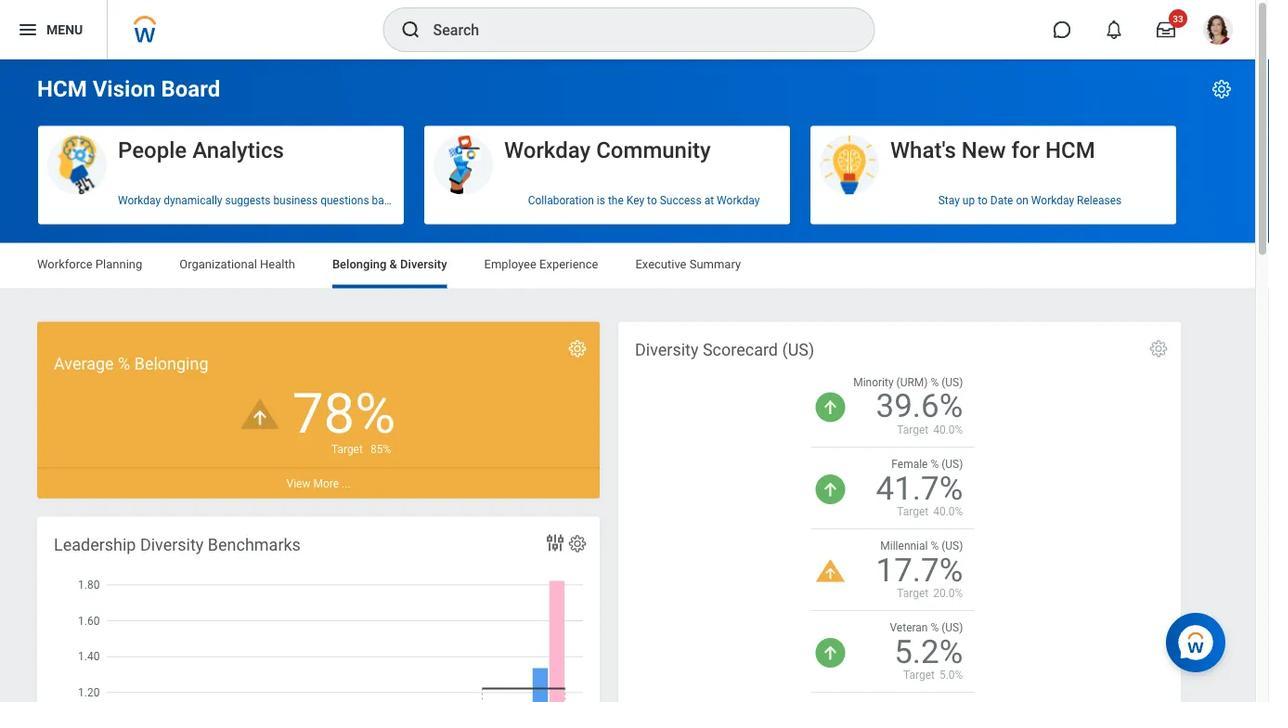 Task type: vqa. For each thing, say whether or not it's contained in the screenshot.


Task type: describe. For each thing, give the bounding box(es) containing it.
minority (urm) % (us)
[[854, 376, 963, 389]]

17.7%
[[876, 551, 963, 589]]

workday inside button
[[504, 137, 591, 163]]

% for 41.7%
[[931, 458, 939, 471]]

new
[[962, 137, 1006, 163]]

leadership diversity benchmarks
[[54, 535, 301, 554]]

workday down people
[[118, 194, 161, 207]]

experience
[[540, 257, 598, 271]]

target for 17.7%
[[897, 587, 929, 600]]

millennial
[[881, 539, 928, 552]]

0 vertical spatial diversity
[[400, 257, 447, 271]]

organizational
[[179, 257, 257, 271]]

more
[[313, 477, 339, 490]]

up warning image
[[816, 560, 846, 582]]

benchmarks
[[208, 535, 301, 554]]

workforce planning
[[37, 257, 142, 271]]

39.6%
[[876, 387, 963, 425]]

what's
[[891, 137, 956, 163]]

configure and view chart data image
[[544, 532, 566, 554]]

(us) right (urm)
[[942, 376, 963, 389]]

stay
[[939, 194, 960, 207]]

2 vertical spatial diversity
[[140, 535, 204, 554]]

veteran
[[890, 621, 928, 634]]

view
[[286, 477, 311, 490]]

40.0% for 39.6%
[[933, 423, 963, 436]]

board
[[161, 76, 220, 102]]

41.7%
[[876, 469, 963, 507]]

target for 39.6%
[[897, 423, 929, 436]]

workday community button
[[424, 126, 790, 196]]

community
[[596, 137, 711, 163]]

1 on from the left
[[405, 194, 418, 207]]

executive summary
[[636, 257, 741, 271]]

target for 78%
[[331, 442, 363, 455]]

% right (urm)
[[931, 376, 939, 389]]

&
[[390, 257, 397, 271]]

to inside stay up to date on workday releases link
[[978, 194, 988, 207]]

scorecard
[[703, 340, 778, 359]]

success
[[660, 194, 702, 207]]

(us) for 17.7%
[[942, 539, 963, 552]]

people analytics button
[[38, 126, 404, 196]]

up good image for 5.2%
[[816, 638, 846, 668]]

date
[[991, 194, 1014, 207]]

(urm)
[[897, 376, 928, 389]]

leadership
[[54, 535, 136, 554]]

configure image
[[567, 338, 588, 359]]

% for 17.7%
[[931, 539, 939, 552]]

78% target 85%
[[292, 381, 396, 455]]

2 horizontal spatial diversity
[[635, 340, 699, 359]]

diversity scorecard (us) element
[[618, 322, 1181, 702]]

at
[[705, 194, 714, 207]]

millennial % (us)
[[881, 539, 963, 552]]

employee
[[484, 257, 537, 271]]

questions
[[321, 194, 369, 207]]

for
[[1012, 137, 1040, 163]]

78% main content
[[0, 59, 1256, 702]]

inbox large image
[[1157, 20, 1176, 39]]

...
[[342, 477, 351, 490]]

tab list inside 78% main content
[[19, 244, 1237, 288]]

menu
[[46, 22, 83, 37]]

33 button
[[1146, 9, 1188, 50]]

female % (us)
[[892, 458, 963, 471]]

leadership diversity benchmarks element
[[37, 517, 600, 702]]

average % belonging
[[54, 354, 208, 373]]

the
[[608, 194, 624, 207]]

people analytics
[[118, 137, 284, 163]]

workforce
[[37, 257, 93, 271]]

analytics
[[192, 137, 284, 163]]

view more ... link
[[37, 467, 600, 498]]

minority
[[854, 376, 894, 389]]

(us) right scorecard
[[782, 340, 815, 359]]

up warning image
[[241, 399, 278, 429]]

average
[[54, 354, 114, 373]]

belonging inside "tab list"
[[332, 257, 387, 271]]

business
[[273, 194, 318, 207]]

85%
[[370, 442, 391, 455]]

workday right at
[[717, 194, 760, 207]]

up
[[963, 194, 975, 207]]

39.6% target 40.0%
[[876, 387, 963, 436]]

up good image
[[816, 392, 846, 422]]

justify image
[[17, 19, 39, 41]]

your
[[420, 194, 442, 207]]

(us) for 5.2%
[[942, 621, 963, 634]]

up good image for 41.7%
[[816, 474, 846, 504]]

diversity scorecard (us)
[[635, 340, 815, 359]]

20.0%
[[933, 587, 963, 600]]

menu button
[[0, 0, 107, 59]]

5.2% target 5.0%
[[894, 633, 963, 682]]



Task type: locate. For each thing, give the bounding box(es) containing it.
1 vertical spatial up good image
[[816, 638, 846, 668]]

1 vertical spatial belonging
[[134, 354, 208, 373]]

health
[[260, 257, 295, 271]]

releases
[[1077, 194, 1122, 207]]

40.0% inside '41.7% target 40.0%'
[[933, 505, 963, 518]]

target left '5.0%'
[[904, 669, 935, 682]]

target left 85%
[[331, 442, 363, 455]]

0 horizontal spatial to
[[647, 194, 657, 207]]

1 horizontal spatial belonging
[[332, 257, 387, 271]]

0 horizontal spatial diversity
[[140, 535, 204, 554]]

up good image up up warning icon
[[816, 474, 846, 504]]

(us) up 20.0%
[[942, 539, 963, 552]]

diversity
[[400, 257, 447, 271], [635, 340, 699, 359], [140, 535, 204, 554]]

0 vertical spatial hcm
[[37, 76, 87, 102]]

belonging left &
[[332, 257, 387, 271]]

0 horizontal spatial hcm
[[37, 76, 87, 102]]

hcm down menu
[[37, 76, 87, 102]]

menu banner
[[0, 0, 1256, 59]]

belonging & diversity
[[332, 257, 447, 271]]

1 vertical spatial 40.0%
[[933, 505, 963, 518]]

workday dynamically suggests business questions based on your tenant
[[118, 194, 476, 207]]

belonging right average
[[134, 354, 208, 373]]

configure leadership diversity benchmarks image
[[567, 533, 588, 554]]

(us) for 41.7%
[[942, 458, 963, 471]]

target inside '39.6% target 40.0%'
[[897, 423, 929, 436]]

target
[[897, 423, 929, 436], [331, 442, 363, 455], [897, 505, 929, 518], [897, 587, 929, 600], [904, 669, 935, 682]]

% for 5.2%
[[931, 621, 939, 634]]

executive
[[636, 257, 687, 271]]

suggests
[[225, 194, 271, 207]]

33
[[1173, 13, 1184, 24]]

2 on from the left
[[1016, 194, 1029, 207]]

female
[[892, 458, 928, 471]]

veteran % (us)
[[890, 621, 963, 634]]

workday
[[504, 137, 591, 163], [118, 194, 161, 207], [717, 194, 760, 207], [1032, 194, 1074, 207]]

collaboration is the key to success at workday
[[528, 194, 760, 207]]

what's new for hcm button
[[811, 126, 1177, 196]]

1 horizontal spatial to
[[978, 194, 988, 207]]

workday left releases
[[1032, 194, 1074, 207]]

% right the veteran
[[931, 621, 939, 634]]

diversity right leadership
[[140, 535, 204, 554]]

hcm right 'for' on the right top of page
[[1046, 137, 1096, 163]]

1 vertical spatial diversity
[[635, 340, 699, 359]]

people
[[118, 137, 187, 163]]

1 horizontal spatial on
[[1016, 194, 1029, 207]]

target inside '41.7% target 40.0%'
[[897, 505, 929, 518]]

on left your
[[405, 194, 418, 207]]

employee experience
[[484, 257, 598, 271]]

tenant
[[444, 194, 476, 207]]

tab list containing workforce planning
[[19, 244, 1237, 288]]

hcm inside button
[[1046, 137, 1096, 163]]

search image
[[400, 19, 422, 41]]

40.0% for 41.7%
[[933, 505, 963, 518]]

based
[[372, 194, 402, 207]]

1 horizontal spatial hcm
[[1046, 137, 1096, 163]]

workday dynamically suggests business questions based on your tenant link
[[38, 187, 476, 215]]

up good image down up warning icon
[[816, 638, 846, 668]]

diversity right &
[[400, 257, 447, 271]]

%
[[118, 354, 130, 373], [931, 376, 939, 389], [931, 458, 939, 471], [931, 539, 939, 552], [931, 621, 939, 634]]

40.0% up millennial % (us)
[[933, 505, 963, 518]]

organizational health
[[179, 257, 295, 271]]

78%
[[292, 381, 396, 446]]

41.7% target 40.0%
[[876, 469, 963, 518]]

to right "up"
[[978, 194, 988, 207]]

2 to from the left
[[978, 194, 988, 207]]

is
[[597, 194, 605, 207]]

Search Workday  search field
[[433, 9, 836, 50]]

1 vertical spatial hcm
[[1046, 137, 1096, 163]]

% right average
[[118, 354, 130, 373]]

(us)
[[782, 340, 815, 359], [942, 376, 963, 389], [942, 458, 963, 471], [942, 539, 963, 552], [942, 621, 963, 634]]

2 40.0% from the top
[[933, 505, 963, 518]]

on
[[405, 194, 418, 207], [1016, 194, 1029, 207]]

0 horizontal spatial on
[[405, 194, 418, 207]]

target inside 5.2% target 5.0%
[[904, 669, 935, 682]]

to
[[647, 194, 657, 207], [978, 194, 988, 207]]

17.7% target 20.0%
[[876, 551, 963, 600]]

40.0% inside '39.6% target 40.0%'
[[933, 423, 963, 436]]

target for 5.2%
[[904, 669, 935, 682]]

workday community
[[504, 137, 711, 163]]

0 vertical spatial up good image
[[816, 474, 846, 504]]

summary
[[690, 257, 741, 271]]

1 horizontal spatial diversity
[[400, 257, 447, 271]]

target up the veteran
[[897, 587, 929, 600]]

(us) right the female
[[942, 458, 963, 471]]

stay up to date on workday releases
[[939, 194, 1122, 207]]

what's new for hcm
[[891, 137, 1096, 163]]

tab list
[[19, 244, 1237, 288]]

target inside 17.7% target 20.0%
[[897, 587, 929, 600]]

dynamically
[[164, 194, 222, 207]]

target inside 78% target 85%
[[331, 442, 363, 455]]

1 40.0% from the top
[[933, 423, 963, 436]]

to right key
[[647, 194, 657, 207]]

profile logan mcneil image
[[1204, 15, 1233, 48]]

up good image
[[816, 474, 846, 504], [816, 638, 846, 668]]

view more ...
[[286, 477, 351, 490]]

configure this page image
[[1211, 78, 1233, 100]]

0 horizontal spatial belonging
[[134, 354, 208, 373]]

2 up good image from the top
[[816, 638, 846, 668]]

0 vertical spatial belonging
[[332, 257, 387, 271]]

belonging
[[332, 257, 387, 271], [134, 354, 208, 373]]

0 vertical spatial 40.0%
[[933, 423, 963, 436]]

hcm
[[37, 76, 87, 102], [1046, 137, 1096, 163]]

planning
[[96, 257, 142, 271]]

5.2%
[[894, 633, 963, 671]]

to inside collaboration is the key to success at workday link
[[647, 194, 657, 207]]

stay up to date on workday releases link
[[811, 187, 1177, 215]]

collaboration is the key to success at workday link
[[424, 187, 790, 215]]

40.0%
[[933, 423, 963, 436], [933, 505, 963, 518]]

diversity left scorecard
[[635, 340, 699, 359]]

target for 41.7%
[[897, 505, 929, 518]]

on right date in the top right of the page
[[1016, 194, 1029, 207]]

notifications large image
[[1105, 20, 1124, 39]]

(us) down 20.0%
[[942, 621, 963, 634]]

5.0%
[[940, 669, 963, 682]]

1 up good image from the top
[[816, 474, 846, 504]]

40.0% up female % (us)
[[933, 423, 963, 436]]

vision
[[93, 76, 155, 102]]

workday up "collaboration"
[[504, 137, 591, 163]]

target up the female
[[897, 423, 929, 436]]

key
[[627, 194, 645, 207]]

% right the female
[[931, 458, 939, 471]]

hcm vision board
[[37, 76, 220, 102]]

% right millennial
[[931, 539, 939, 552]]

target up millennial
[[897, 505, 929, 518]]

configure diversity scorecard (us) image
[[1149, 338, 1169, 359]]

1 to from the left
[[647, 194, 657, 207]]

collaboration
[[528, 194, 594, 207]]



